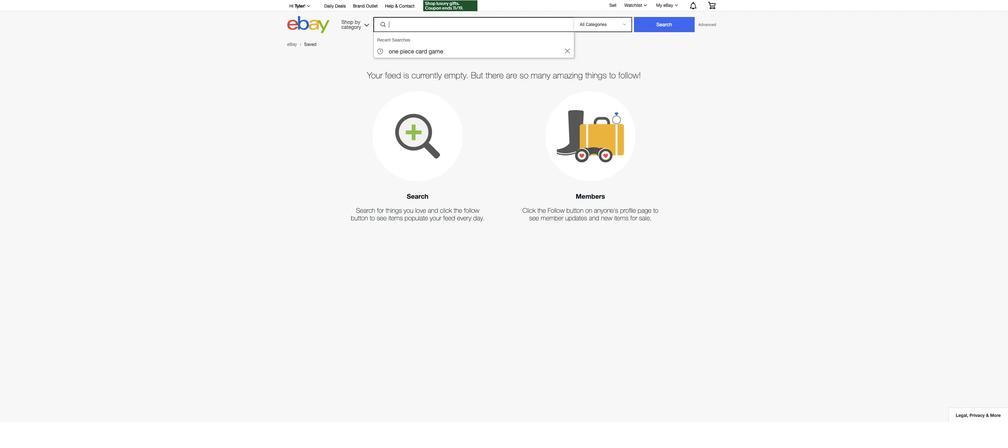 Task type: describe. For each thing, give the bounding box(es) containing it.
one piece card game list box
[[373, 32, 574, 58]]

ebay link
[[287, 42, 297, 47]]

love
[[415, 207, 426, 214]]

many
[[531, 70, 551, 80]]

members
[[576, 192, 605, 200]]

things inside search for things you love and click the follow button to see items populate your feed every day.
[[386, 207, 402, 214]]

help & contact
[[385, 4, 415, 9]]

sell link
[[606, 3, 620, 8]]

follow
[[548, 207, 565, 214]]

privacy
[[970, 413, 985, 418]]

your feed is currently empty. but there are so many amazing things to follow!
[[367, 70, 641, 80]]

0 vertical spatial to
[[609, 70, 616, 80]]

your feed is currently empty. but there are so many amazing things to follow! main content
[[287, 42, 721, 247]]

ebay inside your feed is currently empty. but there are so many amazing things to follow! main content
[[287, 42, 297, 47]]

populate
[[405, 215, 428, 222]]

recent
[[377, 38, 391, 43]]

and inside click the follow button on anyone's profile page to see member updates and new items for sale.
[[589, 215, 599, 222]]

items inside click the follow button on anyone's profile page to see member updates and new items for sale.
[[614, 215, 629, 222]]

your
[[367, 70, 383, 80]]

profile
[[620, 207, 636, 214]]

daily deals
[[324, 4, 346, 9]]

follow
[[464, 207, 479, 214]]

the inside click the follow button on anyone's profile page to see member updates and new items for sale.
[[538, 207, 546, 214]]

none submit inside the "one piece card game" 'banner'
[[634, 17, 695, 32]]

0 vertical spatial things
[[585, 70, 607, 80]]

one
[[389, 48, 398, 55]]

shop by category button
[[338, 16, 371, 32]]

tyler
[[295, 3, 304, 9]]

ebay inside my ebay link
[[663, 3, 673, 8]]

legal,
[[956, 413, 969, 418]]

brand outlet
[[353, 4, 378, 9]]

recent searches
[[377, 38, 410, 43]]

my ebay link
[[652, 1, 681, 10]]

new
[[601, 215, 612, 222]]

help & contact link
[[385, 3, 415, 10]]

advanced
[[698, 22, 716, 27]]

click
[[440, 207, 452, 214]]

your shopping cart image
[[708, 2, 716, 9]]

by
[[355, 19, 360, 25]]

and inside search for things you love and click the follow button to see items populate your feed every day.
[[428, 207, 438, 214]]

& inside legal, privacy & more "button"
[[986, 413, 989, 418]]

on
[[585, 207, 592, 214]]

Search for anything text field
[[374, 18, 572, 31]]

brand
[[353, 4, 365, 9]]

day.
[[473, 215, 485, 222]]

legal, privacy & more button
[[948, 408, 1008, 422]]

sell
[[609, 3, 617, 8]]

sale.
[[639, 215, 652, 222]]

help
[[385, 4, 394, 9]]

see inside click the follow button on anyone's profile page to see member updates and new items for sale.
[[529, 215, 539, 222]]

page
[[638, 207, 652, 214]]

feed inside search for things you love and click the follow button to see items populate your feed every day.
[[443, 215, 455, 222]]

contact
[[399, 4, 415, 9]]

daily deals link
[[324, 3, 346, 10]]

hi tyler !
[[289, 3, 306, 9]]

brand outlet link
[[353, 3, 378, 10]]

my
[[656, 3, 662, 8]]

search for search
[[407, 192, 429, 200]]

follow!
[[618, 70, 641, 80]]



Task type: vqa. For each thing, say whether or not it's contained in the screenshot.
second see from right
yes



Task type: locate. For each thing, give the bounding box(es) containing it.
1 horizontal spatial search
[[407, 192, 429, 200]]

0 vertical spatial for
[[377, 207, 384, 214]]

0 horizontal spatial and
[[428, 207, 438, 214]]

more
[[990, 413, 1001, 418]]

updates
[[565, 215, 587, 222]]

0 horizontal spatial &
[[395, 4, 398, 9]]

your
[[430, 215, 441, 222]]

1 horizontal spatial feed
[[443, 215, 455, 222]]

hi
[[289, 4, 293, 9]]

button
[[566, 207, 584, 214], [351, 215, 368, 222]]

one piece card game link
[[374, 45, 573, 57]]

1 vertical spatial to
[[653, 207, 658, 214]]

for
[[377, 207, 384, 214], [630, 215, 637, 222]]

the up the every at the left bottom of page
[[454, 207, 462, 214]]

see left populate
[[377, 215, 387, 222]]

my ebay
[[656, 3, 673, 8]]

0 horizontal spatial for
[[377, 207, 384, 214]]

shop
[[341, 19, 353, 25]]

& inside help & contact link
[[395, 4, 398, 9]]

feed left is
[[385, 70, 401, 80]]

legal, privacy & more
[[956, 413, 1001, 418]]

!
[[304, 4, 306, 9]]

ebay
[[663, 3, 673, 8], [287, 42, 297, 47]]

0 horizontal spatial button
[[351, 215, 368, 222]]

get the coupon image
[[423, 0, 477, 11]]

the inside search for things you love and click the follow button to see items populate your feed every day.
[[454, 207, 462, 214]]

see inside search for things you love and click the follow button to see items populate your feed every day.
[[377, 215, 387, 222]]

ebay left saved
[[287, 42, 297, 47]]

empty.
[[444, 70, 469, 80]]

but
[[471, 70, 483, 80]]

things right amazing
[[585, 70, 607, 80]]

and down on
[[589, 215, 599, 222]]

to inside click the follow button on anyone's profile page to see member updates and new items for sale.
[[653, 207, 658, 214]]

0 horizontal spatial ebay
[[287, 42, 297, 47]]

1 items from the left
[[388, 215, 403, 222]]

to inside search for things you love and click the follow button to see items populate your feed every day.
[[370, 215, 375, 222]]

member
[[541, 215, 563, 222]]

1 horizontal spatial for
[[630, 215, 637, 222]]

deals
[[335, 4, 346, 9]]

0 horizontal spatial the
[[454, 207, 462, 214]]

card
[[416, 48, 427, 55]]

search
[[407, 192, 429, 200], [356, 207, 375, 214]]

search inside search for things you love and click the follow button to see items populate your feed every day.
[[356, 207, 375, 214]]

for inside search for things you love and click the follow button to see items populate your feed every day.
[[377, 207, 384, 214]]

1 vertical spatial search
[[356, 207, 375, 214]]

to
[[609, 70, 616, 80], [653, 207, 658, 214], [370, 215, 375, 222]]

button inside click the follow button on anyone's profile page to see member updates and new items for sale.
[[566, 207, 584, 214]]

1 horizontal spatial to
[[609, 70, 616, 80]]

outlet
[[366, 4, 378, 9]]

advanced link
[[695, 17, 720, 32]]

and up your
[[428, 207, 438, 214]]

0 horizontal spatial search
[[356, 207, 375, 214]]

one piece card game
[[389, 48, 443, 55]]

0 vertical spatial search
[[407, 192, 429, 200]]

&
[[395, 4, 398, 9], [986, 413, 989, 418]]

None submit
[[634, 17, 695, 32]]

2 vertical spatial to
[[370, 215, 375, 222]]

category
[[341, 24, 361, 30]]

1 horizontal spatial the
[[538, 207, 546, 214]]

0 horizontal spatial to
[[370, 215, 375, 222]]

1 vertical spatial feed
[[443, 215, 455, 222]]

account navigation
[[285, 0, 721, 12]]

search for things you love and click the follow button to see items populate your feed every day.
[[351, 207, 485, 222]]

1 horizontal spatial things
[[585, 70, 607, 80]]

ebay right my
[[663, 3, 673, 8]]

1 see from the left
[[377, 215, 387, 222]]

items down profile
[[614, 215, 629, 222]]

2 items from the left
[[614, 215, 629, 222]]

1 vertical spatial for
[[630, 215, 637, 222]]

feed down click
[[443, 215, 455, 222]]

1 horizontal spatial see
[[529, 215, 539, 222]]

1 vertical spatial ebay
[[287, 42, 297, 47]]

1 horizontal spatial &
[[986, 413, 989, 418]]

click
[[523, 207, 536, 214]]

& left more
[[986, 413, 989, 418]]

1 horizontal spatial and
[[589, 215, 599, 222]]

watchlist
[[624, 3, 642, 8]]

1 horizontal spatial button
[[566, 207, 584, 214]]

click the follow button on anyone's profile page to see member updates and new items for sale.
[[523, 207, 658, 222]]

and
[[428, 207, 438, 214], [589, 215, 599, 222]]

0 horizontal spatial things
[[386, 207, 402, 214]]

0 vertical spatial &
[[395, 4, 398, 9]]

items inside search for things you love and click the follow button to see items populate your feed every day.
[[388, 215, 403, 222]]

2 horizontal spatial to
[[653, 207, 658, 214]]

things
[[585, 70, 607, 80], [386, 207, 402, 214]]

the
[[454, 207, 462, 214], [538, 207, 546, 214]]

for down profile
[[630, 215, 637, 222]]

piece
[[400, 48, 414, 55]]

1 vertical spatial button
[[351, 215, 368, 222]]

& right the help
[[395, 4, 398, 9]]

is
[[404, 70, 409, 80]]

so
[[520, 70, 529, 80]]

saved
[[304, 42, 316, 47]]

items
[[388, 215, 403, 222], [614, 215, 629, 222]]

for inside click the follow button on anyone's profile page to see member updates and new items for sale.
[[630, 215, 637, 222]]

0 vertical spatial button
[[566, 207, 584, 214]]

feed
[[385, 70, 401, 80], [443, 215, 455, 222]]

daily
[[324, 4, 334, 9]]

watchlist link
[[620, 1, 650, 10]]

1 the from the left
[[454, 207, 462, 214]]

game
[[429, 48, 443, 55]]

1 horizontal spatial items
[[614, 215, 629, 222]]

1 horizontal spatial ebay
[[663, 3, 673, 8]]

button inside search for things you love and click the follow button to see items populate your feed every day.
[[351, 215, 368, 222]]

things left the you
[[386, 207, 402, 214]]

1 vertical spatial and
[[589, 215, 599, 222]]

0 horizontal spatial see
[[377, 215, 387, 222]]

0 vertical spatial and
[[428, 207, 438, 214]]

1 vertical spatial &
[[986, 413, 989, 418]]

the right click in the right of the page
[[538, 207, 546, 214]]

0 vertical spatial ebay
[[663, 3, 673, 8]]

searches
[[392, 38, 410, 43]]

anyone's
[[594, 207, 618, 214]]

0 horizontal spatial feed
[[385, 70, 401, 80]]

you
[[404, 207, 413, 214]]

0 vertical spatial feed
[[385, 70, 401, 80]]

every
[[457, 215, 471, 222]]

for left the you
[[377, 207, 384, 214]]

see down click in the right of the page
[[529, 215, 539, 222]]

1 vertical spatial things
[[386, 207, 402, 214]]

amazing
[[553, 70, 583, 80]]

shop by category
[[341, 19, 361, 30]]

there
[[486, 70, 504, 80]]

are
[[506, 70, 517, 80]]

2 see from the left
[[529, 215, 539, 222]]

currently
[[412, 70, 442, 80]]

0 horizontal spatial items
[[388, 215, 403, 222]]

2 the from the left
[[538, 207, 546, 214]]

see
[[377, 215, 387, 222], [529, 215, 539, 222]]

items left populate
[[388, 215, 403, 222]]

search for search for things you love and click the follow button to see items populate your feed every day.
[[356, 207, 375, 214]]

search image
[[380, 22, 386, 27]]

one piece card game banner
[[285, 0, 721, 58]]



